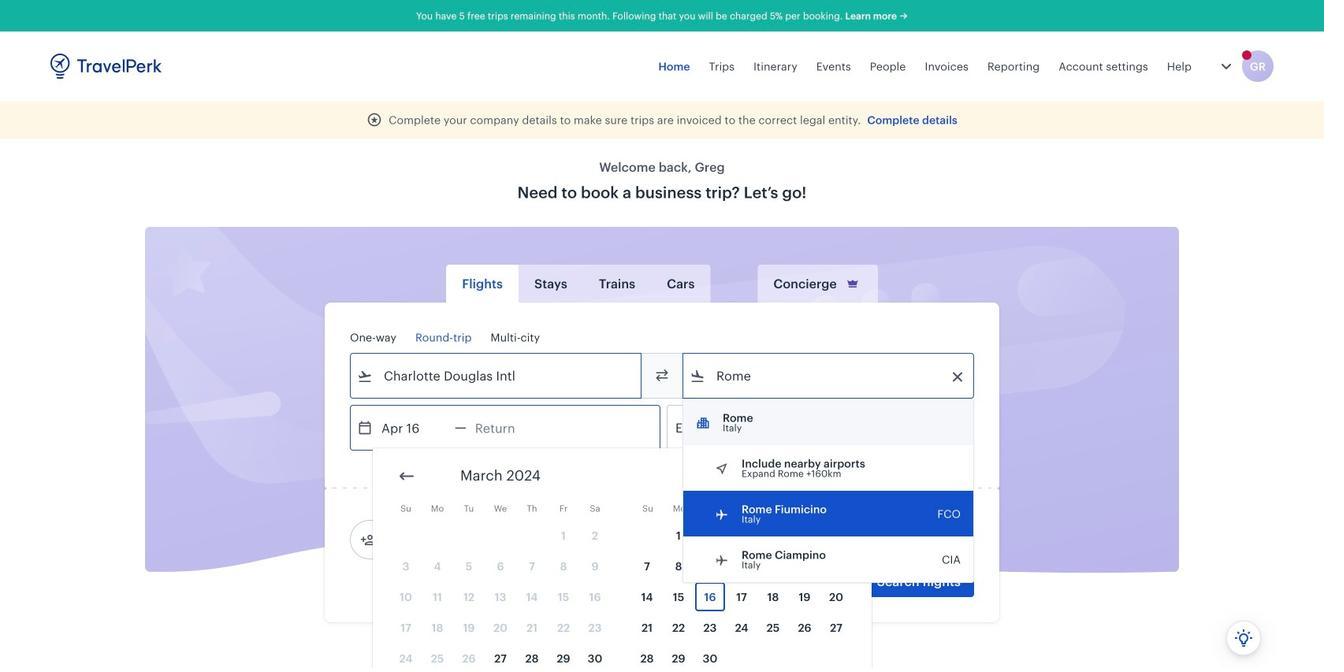 Task type: vqa. For each thing, say whether or not it's contained in the screenshot.
Selected. Thursday, May 2, 2024 image
no



Task type: describe. For each thing, give the bounding box(es) containing it.
choose tuesday, april 9, 2024 as your check-out date. it's available. image
[[695, 552, 725, 581]]

choose tuesday, april 2, 2024 as your check-out date. it's available. image
[[695, 521, 725, 550]]

Add first traveler search field
[[376, 528, 540, 553]]

choose friday, april 12, 2024 as your check-out date. it's available. image
[[790, 552, 820, 581]]

Return text field
[[467, 406, 549, 450]]

choose thursday, april 4, 2024 as your check-out date. it's available. image
[[759, 521, 789, 550]]

choose thursday, april 11, 2024 as your check-out date. it's available. image
[[759, 552, 789, 581]]

choose wednesday, april 3, 2024 as your check-out date. it's available. image
[[727, 521, 757, 550]]

move backward to switch to the previous month. image
[[397, 467, 416, 486]]

Depart text field
[[373, 406, 455, 450]]



Task type: locate. For each thing, give the bounding box(es) containing it.
To search field
[[706, 364, 953, 389]]

choose saturday, april 6, 2024 as your check-out date. it's available. image
[[822, 521, 852, 550]]

calendar application
[[373, 449, 1325, 669]]

choose saturday, april 13, 2024 as your check-out date. it's available. image
[[822, 552, 852, 581]]

choose friday, april 5, 2024 as your check-out date. it's available. image
[[790, 521, 820, 550]]

choose wednesday, april 10, 2024 as your check-out date. it's available. image
[[727, 552, 757, 581]]

move forward to switch to the next month. image
[[828, 467, 847, 486]]

From search field
[[373, 364, 621, 389]]



